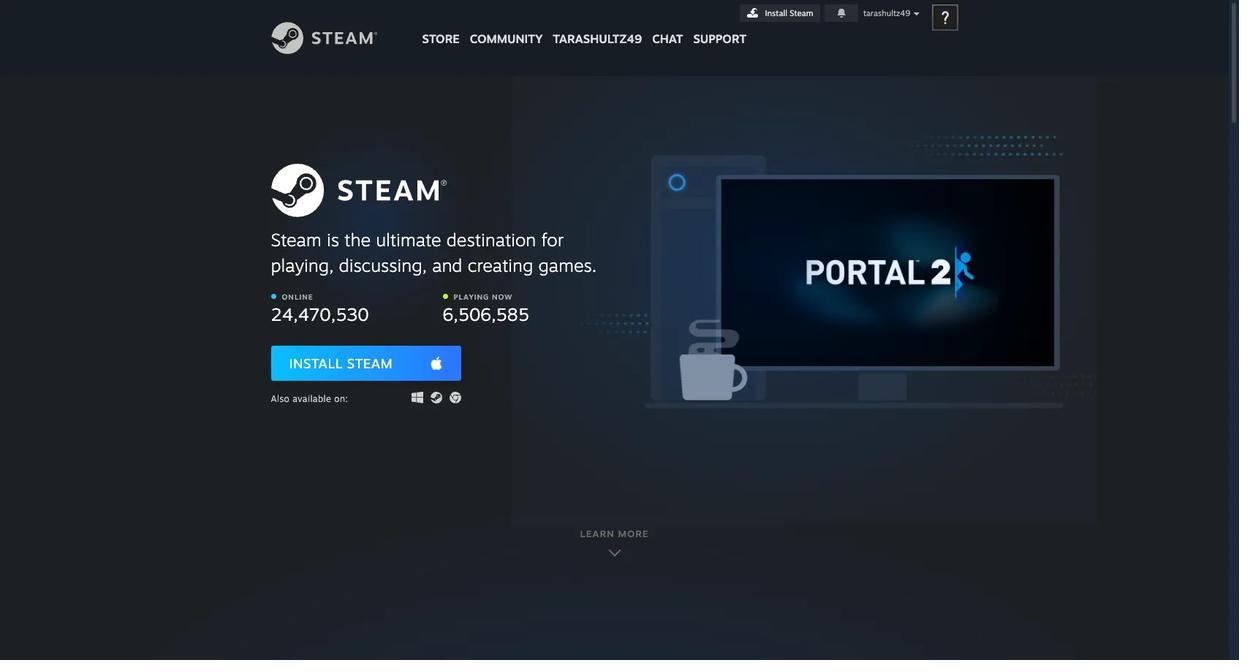 Task type: vqa. For each thing, say whether or not it's contained in the screenshot.
- to the bottom
no



Task type: describe. For each thing, give the bounding box(es) containing it.
is
[[327, 229, 339, 251]]

creating
[[468, 254, 533, 276]]

chat
[[653, 31, 684, 46]]

chat link
[[648, 0, 689, 50]]

discussing,
[[339, 254, 427, 276]]

destination
[[447, 229, 536, 251]]

the
[[345, 229, 371, 251]]

learn more
[[580, 528, 649, 540]]

steam is the ultimate destination for playing, discussing, and creating games.
[[271, 229, 597, 276]]

online
[[282, 292, 314, 301]]

learn more link
[[0, 528, 1230, 559]]

community
[[470, 31, 543, 46]]

support
[[694, 31, 747, 46]]

tarashultz49 link
[[548, 0, 648, 53]]

0 horizontal spatial install steam link
[[271, 346, 461, 381]]

also
[[271, 393, 290, 404]]

now
[[492, 292, 513, 301]]

1 horizontal spatial install
[[766, 8, 788, 18]]

1 vertical spatial install
[[289, 355, 343, 371]]

store
[[422, 31, 460, 46]]

on:
[[335, 393, 348, 404]]



Task type: locate. For each thing, give the bounding box(es) containing it.
install
[[766, 8, 788, 18], [289, 355, 343, 371]]

0 horizontal spatial steam
[[271, 229, 322, 251]]

steam inside 'steam is the ultimate destination for playing, discussing, and creating games.'
[[271, 229, 322, 251]]

the logo for steam image
[[271, 164, 447, 217]]

games.
[[539, 254, 597, 276]]

online 24,470,530
[[271, 292, 369, 325]]

0 vertical spatial tarashultz49
[[864, 8, 911, 18]]

0 vertical spatial install steam link
[[740, 4, 820, 22]]

install steam link up support
[[740, 4, 820, 22]]

learn
[[580, 528, 615, 540]]

1 horizontal spatial install steam
[[766, 8, 814, 18]]

store link
[[417, 0, 465, 53]]

1 vertical spatial tarashultz49
[[553, 31, 642, 46]]

install steam right support link
[[766, 8, 814, 18]]

2 horizontal spatial steam
[[790, 8, 814, 18]]

0 vertical spatial install steam
[[766, 8, 814, 18]]

more
[[618, 528, 649, 540]]

community link
[[465, 0, 548, 53]]

steam
[[790, 8, 814, 18], [271, 229, 322, 251], [347, 355, 393, 371]]

24,470,530
[[271, 303, 369, 325]]

0 vertical spatial install
[[766, 8, 788, 18]]

playing
[[454, 292, 490, 301]]

support link
[[689, 0, 752, 50]]

install steam link
[[740, 4, 820, 22], [271, 346, 461, 381]]

0 horizontal spatial tarashultz49
[[553, 31, 642, 46]]

1 horizontal spatial tarashultz49
[[864, 8, 911, 18]]

1 horizontal spatial install steam link
[[740, 4, 820, 22]]

install up available
[[289, 355, 343, 371]]

0 horizontal spatial install steam
[[289, 355, 393, 371]]

and
[[432, 254, 463, 276]]

install right support link
[[766, 8, 788, 18]]

1 vertical spatial steam
[[271, 229, 322, 251]]

0 horizontal spatial install
[[289, 355, 343, 371]]

for
[[542, 229, 564, 251]]

available
[[293, 393, 332, 404]]

playing,
[[271, 254, 334, 276]]

install steam
[[766, 8, 814, 18], [289, 355, 393, 371]]

1 horizontal spatial steam
[[347, 355, 393, 371]]

ultimate
[[376, 229, 441, 251]]

0 vertical spatial steam
[[790, 8, 814, 18]]

tarashultz49
[[864, 8, 911, 18], [553, 31, 642, 46]]

1 vertical spatial install steam
[[289, 355, 393, 371]]

2 vertical spatial steam
[[347, 355, 393, 371]]

install steam link up on:
[[271, 346, 461, 381]]

also available on:
[[271, 393, 348, 404]]

6,506,585
[[443, 303, 530, 325]]

playing now 6,506,585
[[443, 292, 530, 325]]

install steam up on:
[[289, 355, 393, 371]]

1 vertical spatial install steam link
[[271, 346, 461, 381]]



